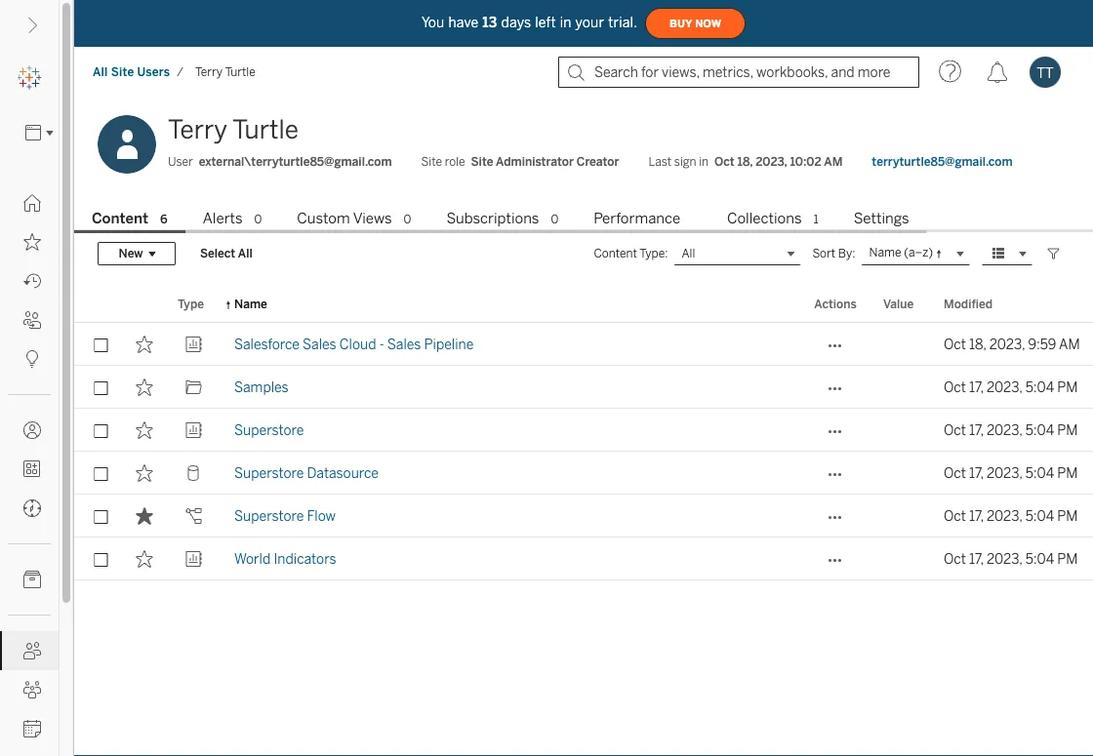 Task type: vqa. For each thing, say whether or not it's contained in the screenshot.
Assets
no



Task type: describe. For each thing, give the bounding box(es) containing it.
pm for flow
[[1058, 508, 1079, 524]]

all for all site users /
[[93, 65, 108, 79]]

cell for flow
[[872, 495, 932, 538]]

1 vertical spatial 18,
[[970, 336, 987, 352]]

views
[[353, 210, 392, 227]]

superstore datasource link
[[234, 452, 379, 495]]

data source image
[[185, 465, 203, 482]]

modified
[[944, 297, 993, 311]]

0 vertical spatial am
[[824, 155, 843, 169]]

10:02
[[790, 155, 822, 169]]

indicators
[[274, 551, 336, 567]]

2023, for superstore flow
[[987, 508, 1023, 524]]

select all button
[[187, 242, 265, 266]]

0 horizontal spatial 18,
[[738, 155, 753, 169]]

3 cell from the top
[[872, 409, 932, 452]]

2023, for world indicators
[[987, 551, 1023, 567]]

17, for datasource
[[970, 465, 984, 481]]

workbook image for salesforce sales cloud - sales pipeline
[[185, 336, 203, 353]]

terry turtle main content
[[74, 98, 1094, 757]]

new button
[[98, 242, 176, 266]]

pm for indicators
[[1058, 551, 1079, 567]]

all inside button
[[238, 247, 253, 261]]

world indicators link
[[234, 538, 336, 581]]

content for content type:
[[594, 247, 637, 261]]

2 cell from the top
[[872, 366, 932, 409]]

oct 17, 2023, 5:04 pm for flow
[[944, 508, 1079, 524]]

0 vertical spatial turtle
[[225, 65, 256, 79]]

1 5:04 from the top
[[1026, 379, 1055, 395]]

0 vertical spatial terry
[[195, 65, 223, 79]]

sort
[[813, 247, 836, 261]]

external\terryturtle85@gmail.com
[[199, 155, 392, 169]]

superstore flow
[[234, 508, 336, 524]]

users
[[137, 65, 170, 79]]

samples link
[[234, 366, 289, 409]]

17, for flow
[[970, 508, 984, 524]]

buy now button
[[646, 8, 746, 39]]

oct for superstore flow
[[944, 508, 966, 524]]

value
[[884, 297, 914, 311]]

1 sales from the left
[[303, 336, 337, 352]]

1 pm from the top
[[1058, 379, 1079, 395]]

0 horizontal spatial site
[[111, 65, 134, 79]]

list view image
[[990, 245, 1008, 263]]

role
[[445, 155, 465, 169]]

oct for samples
[[944, 379, 966, 395]]

2023, for samples
[[987, 379, 1023, 395]]

you have 13 days left in your trial.
[[422, 14, 638, 31]]

1 17, from the top
[[970, 379, 984, 395]]

type:
[[640, 247, 668, 261]]

cloud
[[340, 336, 376, 352]]

subscriptions
[[447, 210, 539, 227]]

performance
[[594, 210, 681, 227]]

oct 17, 2023, 5:04 pm for datasource
[[944, 465, 1079, 481]]

superstore for superstore flow
[[234, 508, 304, 524]]

content for content
[[92, 210, 149, 227]]

superstore datasource
[[234, 465, 379, 481]]

all for all
[[682, 247, 695, 261]]

sign
[[675, 155, 697, 169]]

0 horizontal spatial in
[[560, 14, 572, 31]]

1 oct 17, 2023, 5:04 pm from the top
[[944, 379, 1079, 395]]

content type:
[[594, 247, 668, 261]]

datasource
[[307, 465, 379, 481]]

-
[[379, 336, 384, 352]]

5:04 for indicators
[[1026, 551, 1055, 567]]

1 horizontal spatial site
[[421, 155, 442, 169]]

custom views
[[297, 210, 392, 227]]

superstore for superstore
[[234, 422, 304, 438]]

row containing superstore
[[74, 409, 1094, 452]]

Search for views, metrics, workbooks, and more text field
[[559, 57, 920, 88]]

by:
[[839, 247, 856, 261]]

am inside grid
[[1060, 336, 1081, 352]]

row containing superstore flow
[[74, 495, 1094, 538]]

select all
[[200, 247, 253, 261]]

1
[[814, 212, 819, 226]]

pipeline
[[424, 336, 474, 352]]



Task type: locate. For each thing, give the bounding box(es) containing it.
17,
[[970, 379, 984, 395], [970, 422, 984, 438], [970, 465, 984, 481], [970, 508, 984, 524], [970, 551, 984, 567]]

2 horizontal spatial site
[[471, 155, 494, 169]]

you
[[422, 14, 445, 31]]

3 row from the top
[[74, 409, 1094, 452]]

0 vertical spatial superstore
[[234, 422, 304, 438]]

2 5:04 from the top
[[1026, 422, 1055, 438]]

2023, for salesforce sales cloud - sales pipeline
[[990, 336, 1026, 352]]

1 vertical spatial terry turtle
[[168, 115, 299, 145]]

4 pm from the top
[[1058, 508, 1079, 524]]

row
[[74, 323, 1094, 366], [74, 366, 1094, 409], [74, 409, 1094, 452], [74, 452, 1094, 495], [74, 495, 1094, 538], [74, 538, 1094, 581]]

superstore up world indicators
[[234, 508, 304, 524]]

1 vertical spatial superstore
[[234, 465, 304, 481]]

cell for indicators
[[872, 538, 932, 581]]

4 cell from the top
[[872, 452, 932, 495]]

turtle up user external\terryturtle85@gmail.com
[[232, 115, 299, 145]]

sort by:
[[813, 247, 856, 261]]

type
[[178, 297, 204, 311]]

am right 10:02
[[824, 155, 843, 169]]

2 pm from the top
[[1058, 422, 1079, 438]]

1 cell from the top
[[872, 323, 932, 366]]

superstore
[[234, 422, 304, 438], [234, 465, 304, 481], [234, 508, 304, 524]]

site left users
[[111, 65, 134, 79]]

site left 'role' on the left of the page
[[421, 155, 442, 169]]

last sign in oct 18, 2023, 10:02 am
[[649, 155, 843, 169]]

3 5:04 from the top
[[1026, 465, 1055, 481]]

/
[[177, 65, 183, 79]]

name
[[870, 246, 902, 260], [234, 297, 267, 311]]

content inside sub-spaces tab list
[[92, 210, 149, 227]]

1 vertical spatial turtle
[[232, 115, 299, 145]]

3 pm from the top
[[1058, 465, 1079, 481]]

workbook image for superstore
[[185, 422, 203, 439]]

pm for datasource
[[1058, 465, 1079, 481]]

collections
[[728, 210, 802, 227]]

terryturtle85@gmail.com link
[[872, 153, 1013, 171]]

oct for superstore
[[944, 422, 966, 438]]

terryturtle85@gmail.com
[[872, 155, 1013, 169]]

oct for world indicators
[[944, 551, 966, 567]]

row group
[[74, 323, 1094, 581]]

5 cell from the top
[[872, 495, 932, 538]]

name left (a–z)
[[870, 246, 902, 260]]

1 row from the top
[[74, 323, 1094, 366]]

0 horizontal spatial all
[[93, 65, 108, 79]]

in right 'left'
[[560, 14, 572, 31]]

0 down administrator
[[551, 212, 559, 226]]

1 horizontal spatial content
[[594, 247, 637, 261]]

1 superstore from the top
[[234, 422, 304, 438]]

5 oct 17, 2023, 5:04 pm from the top
[[944, 551, 1079, 567]]

2 horizontal spatial 0
[[551, 212, 559, 226]]

oct 17, 2023, 5:04 pm
[[944, 379, 1079, 395], [944, 422, 1079, 438], [944, 465, 1079, 481], [944, 508, 1079, 524], [944, 551, 1079, 567]]

2 oct 17, 2023, 5:04 pm from the top
[[944, 422, 1079, 438]]

superstore flow link
[[234, 495, 336, 538]]

3 oct 17, 2023, 5:04 pm from the top
[[944, 465, 1079, 481]]

trial.
[[608, 14, 638, 31]]

terry turtle inside main content
[[168, 115, 299, 145]]

18,
[[738, 155, 753, 169], [970, 336, 987, 352]]

name for name
[[234, 297, 267, 311]]

5 row from the top
[[74, 495, 1094, 538]]

0 right "views"
[[404, 212, 411, 226]]

oct 17, 2023, 5:04 pm for indicators
[[944, 551, 1079, 567]]

6
[[160, 212, 168, 226]]

salesforce sales cloud - sales pipeline link
[[234, 323, 474, 366]]

3 0 from the left
[[551, 212, 559, 226]]

2 vertical spatial workbook image
[[185, 551, 203, 568]]

all inside dropdown button
[[682, 247, 695, 261]]

superstore link
[[234, 409, 304, 452]]

6 cell from the top
[[872, 538, 932, 581]]

in
[[560, 14, 572, 31], [699, 155, 709, 169]]

new
[[119, 247, 143, 261]]

1 0 from the left
[[254, 212, 262, 226]]

1 horizontal spatial all
[[238, 247, 253, 261]]

1 vertical spatial content
[[594, 247, 637, 261]]

am right the 9:59
[[1060, 336, 1081, 352]]

1 vertical spatial am
[[1060, 336, 1081, 352]]

5 pm from the top
[[1058, 551, 1079, 567]]

salesforce
[[234, 336, 300, 352]]

5:04
[[1026, 379, 1055, 395], [1026, 422, 1055, 438], [1026, 465, 1055, 481], [1026, 508, 1055, 524], [1026, 551, 1055, 567]]

0 for subscriptions
[[551, 212, 559, 226]]

5:04 for datasource
[[1026, 465, 1055, 481]]

workbook image for world indicators
[[185, 551, 203, 568]]

oct for superstore datasource
[[944, 465, 966, 481]]

buy
[[670, 17, 693, 30]]

workbook image down project icon
[[185, 422, 203, 439]]

all right type:
[[682, 247, 695, 261]]

turtle inside terry turtle main content
[[232, 115, 299, 145]]

row containing samples
[[74, 366, 1094, 409]]

all
[[93, 65, 108, 79], [238, 247, 253, 261], [682, 247, 695, 261]]

content up new
[[92, 210, 149, 227]]

settings
[[854, 210, 910, 227]]

18, down modified
[[970, 336, 987, 352]]

4 5:04 from the top
[[1026, 508, 1055, 524]]

superstore down samples 'link'
[[234, 422, 304, 438]]

world indicators
[[234, 551, 336, 567]]

all button
[[674, 242, 801, 266]]

2 sales from the left
[[387, 336, 421, 352]]

row containing superstore datasource
[[74, 452, 1094, 495]]

oct
[[715, 155, 735, 169], [944, 336, 966, 352], [944, 379, 966, 395], [944, 422, 966, 438], [944, 465, 966, 481], [944, 508, 966, 524], [944, 551, 966, 567]]

0 horizontal spatial am
[[824, 155, 843, 169]]

alerts
[[203, 210, 243, 227]]

content
[[92, 210, 149, 227], [594, 247, 637, 261]]

actions
[[815, 297, 857, 311]]

cell for sales
[[872, 323, 932, 366]]

content left type:
[[594, 247, 637, 261]]

4 oct 17, 2023, 5:04 pm from the top
[[944, 508, 1079, 524]]

sales right -
[[387, 336, 421, 352]]

0 vertical spatial name
[[870, 246, 902, 260]]

terry turtle
[[195, 65, 256, 79], [168, 115, 299, 145]]

project image
[[185, 379, 203, 396]]

superstore for superstore datasource
[[234, 465, 304, 481]]

terry inside main content
[[168, 115, 228, 145]]

main navigation. press the up and down arrow keys to access links. element
[[0, 184, 59, 757]]

5 5:04 from the top
[[1026, 551, 1055, 567]]

(a–z)
[[904, 246, 933, 260]]

1 vertical spatial name
[[234, 297, 267, 311]]

0 horizontal spatial content
[[92, 210, 149, 227]]

3 superstore from the top
[[234, 508, 304, 524]]

samples
[[234, 379, 289, 395]]

0 right the alerts
[[254, 212, 262, 226]]

all left users
[[93, 65, 108, 79]]

name inside grid
[[234, 297, 267, 311]]

2 vertical spatial superstore
[[234, 508, 304, 524]]

salesforce sales cloud - sales pipeline
[[234, 336, 474, 352]]

grid
[[74, 286, 1094, 757]]

flow image
[[185, 508, 203, 525]]

1 horizontal spatial 18,
[[970, 336, 987, 352]]

terry
[[195, 65, 223, 79], [168, 115, 228, 145]]

2 row from the top
[[74, 366, 1094, 409]]

in inside terry turtle main content
[[699, 155, 709, 169]]

administrator
[[496, 155, 574, 169]]

4 17, from the top
[[970, 508, 984, 524]]

1 vertical spatial in
[[699, 155, 709, 169]]

custom
[[297, 210, 350, 227]]

2 superstore from the top
[[234, 465, 304, 481]]

0 horizontal spatial sales
[[303, 336, 337, 352]]

terry up the user
[[168, 115, 228, 145]]

workbook image
[[185, 336, 203, 353], [185, 422, 203, 439], [185, 551, 203, 568]]

now
[[695, 17, 722, 30]]

pm
[[1058, 379, 1079, 395], [1058, 422, 1079, 438], [1058, 465, 1079, 481], [1058, 508, 1079, 524], [1058, 551, 1079, 567]]

2023, for superstore datasource
[[987, 465, 1023, 481]]

all site users /
[[93, 65, 183, 79]]

0 horizontal spatial name
[[234, 297, 267, 311]]

buy now
[[670, 17, 722, 30]]

0 vertical spatial terry turtle
[[195, 65, 256, 79]]

2023, for superstore
[[987, 422, 1023, 438]]

row containing world indicators
[[74, 538, 1094, 581]]

13
[[483, 14, 497, 31]]

user external\terryturtle85@gmail.com
[[168, 155, 392, 169]]

last
[[649, 155, 672, 169]]

2 horizontal spatial all
[[682, 247, 695, 261]]

1 horizontal spatial sales
[[387, 336, 421, 352]]

sales
[[303, 336, 337, 352], [387, 336, 421, 352]]

2 workbook image from the top
[[185, 422, 203, 439]]

3 17, from the top
[[970, 465, 984, 481]]

all site users link
[[92, 64, 171, 80]]

9:59
[[1029, 336, 1057, 352]]

user
[[168, 155, 193, 169]]

cell
[[872, 323, 932, 366], [872, 366, 932, 409], [872, 409, 932, 452], [872, 452, 932, 495], [872, 495, 932, 538], [872, 538, 932, 581]]

0
[[254, 212, 262, 226], [404, 212, 411, 226], [551, 212, 559, 226]]

1 vertical spatial workbook image
[[185, 422, 203, 439]]

5:04 for flow
[[1026, 508, 1055, 524]]

terry turtle up user external\terryturtle85@gmail.com
[[168, 115, 299, 145]]

0 vertical spatial 18,
[[738, 155, 753, 169]]

all right select
[[238, 247, 253, 261]]

site right 'role' on the left of the page
[[471, 155, 494, 169]]

2 0 from the left
[[404, 212, 411, 226]]

row containing salesforce sales cloud - sales pipeline
[[74, 323, 1094, 366]]

site role site administrator creator
[[421, 155, 619, 169]]

1 horizontal spatial in
[[699, 155, 709, 169]]

in right sign
[[699, 155, 709, 169]]

days
[[501, 14, 531, 31]]

name (a–z)
[[870, 246, 933, 260]]

4 row from the top
[[74, 452, 1094, 495]]

6 row from the top
[[74, 538, 1094, 581]]

1 horizontal spatial am
[[1060, 336, 1081, 352]]

name inside popup button
[[870, 246, 902, 260]]

2023,
[[756, 155, 788, 169], [990, 336, 1026, 352], [987, 379, 1023, 395], [987, 422, 1023, 438], [987, 465, 1023, 481], [987, 508, 1023, 524], [987, 551, 1023, 567]]

select
[[200, 247, 235, 261]]

0 vertical spatial workbook image
[[185, 336, 203, 353]]

world
[[234, 551, 271, 567]]

workbook image down flow image
[[185, 551, 203, 568]]

18, right sign
[[738, 155, 753, 169]]

workbook image down type
[[185, 336, 203, 353]]

superstore down superstore link
[[234, 465, 304, 481]]

site
[[111, 65, 134, 79], [421, 155, 442, 169], [471, 155, 494, 169]]

name (a–z) button
[[862, 242, 971, 266]]

0 horizontal spatial 0
[[254, 212, 262, 226]]

row group containing salesforce sales cloud - sales pipeline
[[74, 323, 1094, 581]]

terry right the /
[[195, 65, 223, 79]]

sub-spaces tab list
[[74, 208, 1094, 233]]

0 vertical spatial content
[[92, 210, 149, 227]]

creator
[[577, 155, 619, 169]]

0 for alerts
[[254, 212, 262, 226]]

1 horizontal spatial name
[[870, 246, 902, 260]]

have
[[449, 14, 479, 31]]

grid containing salesforce sales cloud - sales pipeline
[[74, 286, 1094, 757]]

flow
[[307, 508, 336, 524]]

3 workbook image from the top
[[185, 551, 203, 568]]

name up salesforce
[[234, 297, 267, 311]]

5 17, from the top
[[970, 551, 984, 567]]

left
[[535, 14, 556, 31]]

1 workbook image from the top
[[185, 336, 203, 353]]

am
[[824, 155, 843, 169], [1060, 336, 1081, 352]]

terry turtle element
[[189, 65, 261, 79]]

17, for indicators
[[970, 551, 984, 567]]

oct 18, 2023, 9:59 am
[[944, 336, 1081, 352]]

oct for salesforce sales cloud - sales pipeline
[[944, 336, 966, 352]]

turtle right the /
[[225, 65, 256, 79]]

your
[[576, 14, 605, 31]]

1 vertical spatial terry
[[168, 115, 228, 145]]

sales left cloud
[[303, 336, 337, 352]]

2 17, from the top
[[970, 422, 984, 438]]

0 for custom views
[[404, 212, 411, 226]]

navigation panel element
[[0, 59, 60, 757]]

0 vertical spatial in
[[560, 14, 572, 31]]

cell for datasource
[[872, 452, 932, 495]]

name for name (a–z)
[[870, 246, 902, 260]]

1 horizontal spatial 0
[[404, 212, 411, 226]]

terry turtle right the /
[[195, 65, 256, 79]]

turtle
[[225, 65, 256, 79], [232, 115, 299, 145]]



